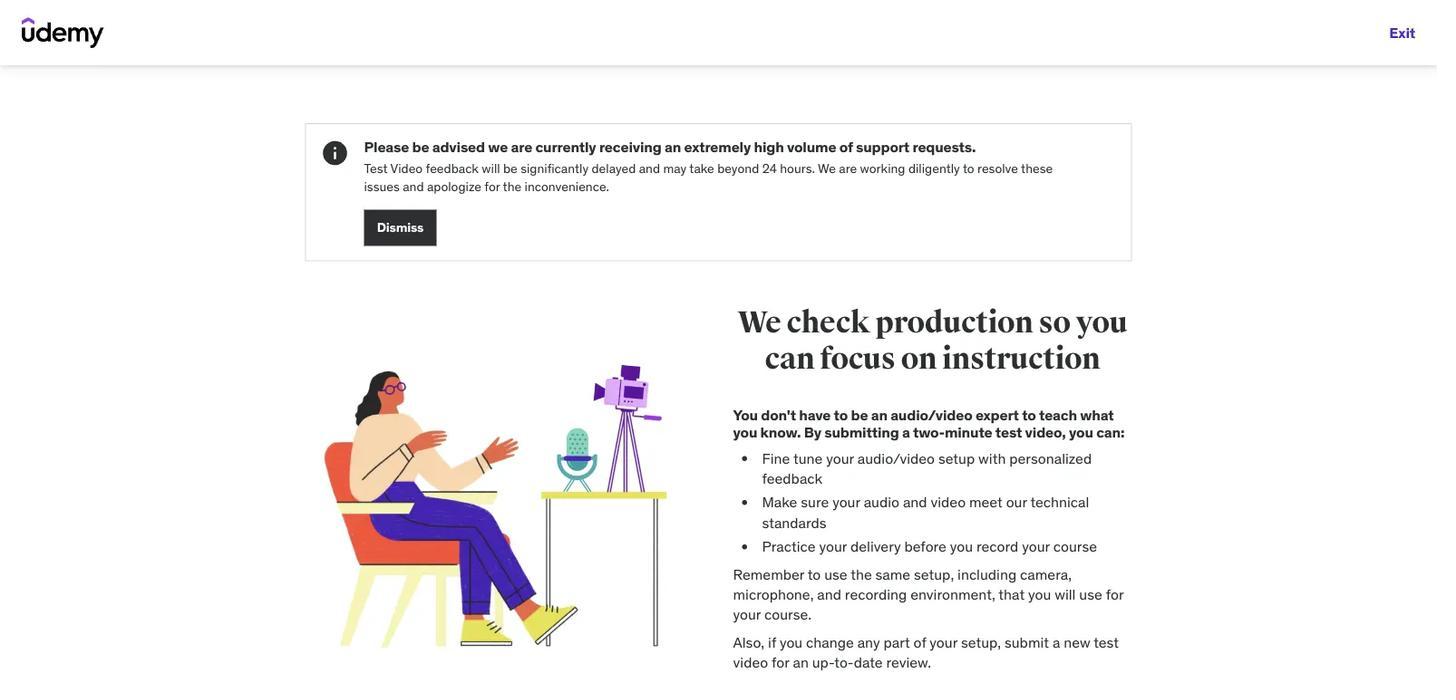 Task type: describe. For each thing, give the bounding box(es) containing it.
your right tune
[[826, 449, 854, 468]]

hours.
[[780, 160, 815, 177]]

take
[[689, 160, 714, 177]]

significantly
[[521, 160, 589, 177]]

1 vertical spatial audio/video
[[858, 449, 935, 468]]

new
[[1064, 633, 1091, 652]]

volume
[[787, 138, 836, 156]]

minute
[[945, 423, 992, 442]]

1 vertical spatial video
[[733, 654, 768, 672]]

including
[[958, 565, 1017, 584]]

meet
[[969, 493, 1003, 512]]

will inside please be advised we are currently receiving an extremely high volume of support requests. test video feedback will be significantly delayed and may take beyond 24 hours. we are working diligently to resolve these issues and apologize for the inconvenience.
[[482, 160, 500, 177]]

any
[[858, 633, 880, 652]]

review.
[[886, 654, 931, 672]]

working
[[860, 160, 905, 177]]

you down camera,
[[1028, 585, 1051, 604]]

be inside you don't have to be an audio/video expert to teach what you know. by submitting a two-minute test video, you can: fine tune your audio/video setup with personalized feedback make sure your audio and video meet our technical standards practice your delivery before you record your course remember to use the same setup, including camera, microphone, and recording environment, that you will use for your course. also, if you change any part of your setup, submit a new test video for an up-to-date review.
[[851, 406, 868, 424]]

1 vertical spatial a
[[1053, 633, 1060, 652]]

you don't have to be an audio/video expert to teach what you know. by submitting a two-minute test video, you can: fine tune your audio/video setup with personalized feedback make sure your audio and video meet our technical standards practice your delivery before you record your course remember to use the same setup, including camera, microphone, and recording environment, that you will use for your course. also, if you change any part of your setup, submit a new test video for an up-to-date review.
[[733, 406, 1125, 672]]

of inside you don't have to be an audio/video expert to teach what you know. by submitting a two-minute test video, you can: fine tune your audio/video setup with personalized feedback make sure your audio and video meet our technical standards practice your delivery before you record your course remember to use the same setup, including camera, microphone, and recording environment, that you will use for your course. also, if you change any part of your setup, submit a new test video for an up-to-date review.
[[914, 633, 926, 652]]

advised
[[432, 138, 485, 156]]

1 horizontal spatial use
[[1079, 585, 1102, 604]]

dismiss
[[377, 219, 424, 236]]

by
[[804, 423, 821, 442]]

receiving
[[599, 138, 662, 156]]

an inside please be advised we are currently receiving an extremely high volume of support requests. test video feedback will be significantly delayed and may take beyond 24 hours. we are working diligently to resolve these issues and apologize for the inconvenience.
[[665, 138, 681, 156]]

beyond
[[717, 160, 759, 177]]

1 horizontal spatial for
[[772, 654, 789, 672]]

record
[[977, 538, 1019, 556]]

submitting
[[824, 423, 899, 442]]

teach
[[1039, 406, 1077, 424]]

know.
[[760, 423, 801, 442]]

you inside we check production so you can focus on instruction
[[1076, 304, 1128, 342]]

you left record
[[950, 538, 973, 556]]

and down video
[[403, 178, 424, 194]]

extremely
[[684, 138, 751, 156]]

two-
[[913, 423, 945, 442]]

to-
[[834, 654, 854, 672]]

1 horizontal spatial test
[[1094, 633, 1119, 652]]

check
[[787, 304, 870, 342]]

part
[[884, 633, 910, 652]]

requests.
[[913, 138, 976, 156]]

remember
[[733, 565, 804, 584]]

change
[[806, 633, 854, 652]]

1 horizontal spatial setup,
[[961, 633, 1001, 652]]

to left teach
[[1022, 406, 1036, 424]]

24
[[762, 160, 777, 177]]

feedback inside you don't have to be an audio/video expert to teach what you know. by submitting a two-minute test video, you can: fine tune your audio/video setup with personalized feedback make sure your audio and video meet our technical standards practice your delivery before you record your course remember to use the same setup, including camera, microphone, and recording environment, that you will use for your course. also, if you change any part of your setup, submit a new test video for an up-to-date review.
[[762, 469, 823, 488]]

delayed
[[592, 160, 636, 177]]

feedback inside please be advised we are currently receiving an extremely high volume of support requests. test video feedback will be significantly delayed and may take beyond 24 hours. we are working diligently to resolve these issues and apologize for the inconvenience.
[[426, 160, 479, 177]]

1 vertical spatial be
[[503, 160, 518, 177]]

that
[[999, 585, 1025, 604]]

1 horizontal spatial an
[[793, 654, 809, 672]]

if
[[768, 633, 776, 652]]

personalized
[[1009, 449, 1092, 468]]

so
[[1039, 304, 1071, 342]]

course.
[[764, 606, 812, 624]]

we check production so you can focus on instruction
[[738, 304, 1128, 378]]

have
[[799, 406, 831, 424]]

what
[[1080, 406, 1114, 424]]

0 vertical spatial test
[[996, 423, 1022, 442]]

currently
[[535, 138, 596, 156]]

with
[[979, 449, 1006, 468]]

environment,
[[911, 585, 995, 604]]

exit button
[[1390, 11, 1415, 54]]

issues
[[364, 178, 400, 194]]

please be advised we are currently receiving an extremely high volume of support requests. test video feedback will be significantly delayed and may take beyond 24 hours. we are working diligently to resolve these issues and apologize for the inconvenience.
[[364, 138, 1053, 194]]

high
[[754, 138, 784, 156]]

to down practice in the bottom right of the page
[[808, 565, 821, 584]]



Task type: vqa. For each thing, say whether or not it's contained in the screenshot.
Next image
no



Task type: locate. For each thing, give the bounding box(es) containing it.
0 horizontal spatial for
[[485, 178, 500, 194]]

are right the we
[[511, 138, 532, 156]]

your up review.
[[930, 633, 958, 652]]

feedback down tune
[[762, 469, 823, 488]]

inconvenience.
[[525, 178, 609, 194]]

an left the up-
[[793, 654, 809, 672]]

video left meet
[[931, 493, 966, 512]]

the up 'recording'
[[851, 565, 872, 584]]

udemy image
[[22, 17, 104, 48]]

0 horizontal spatial setup,
[[914, 565, 954, 584]]

be down the we
[[503, 160, 518, 177]]

audio/video up setup
[[891, 406, 973, 424]]

to left resolve
[[963, 160, 975, 177]]

0 horizontal spatial be
[[412, 138, 429, 156]]

be up video
[[412, 138, 429, 156]]

video
[[390, 160, 423, 177]]

test up with
[[996, 423, 1022, 442]]

setup,
[[914, 565, 954, 584], [961, 633, 1001, 652]]

1 horizontal spatial a
[[1053, 633, 1060, 652]]

also,
[[733, 633, 765, 652]]

1 vertical spatial will
[[1055, 585, 1076, 604]]

course
[[1053, 538, 1097, 556]]

you
[[733, 406, 758, 424]]

0 vertical spatial of
[[839, 138, 853, 156]]

a left new
[[1053, 633, 1060, 652]]

will down the we
[[482, 160, 500, 177]]

support
[[856, 138, 910, 156]]

0 vertical spatial audio/video
[[891, 406, 973, 424]]

exit
[[1390, 23, 1415, 42]]

1 vertical spatial feedback
[[762, 469, 823, 488]]

practice
[[762, 538, 816, 556]]

0 horizontal spatial of
[[839, 138, 853, 156]]

technical
[[1030, 493, 1089, 512]]

you left know. on the right bottom of the page
[[733, 423, 757, 442]]

feedback up the apologize
[[426, 160, 479, 177]]

1 horizontal spatial will
[[1055, 585, 1076, 604]]

1 vertical spatial setup,
[[961, 633, 1001, 652]]

1 vertical spatial test
[[1094, 633, 1119, 652]]

0 vertical spatial setup,
[[914, 565, 954, 584]]

1 vertical spatial we
[[738, 304, 781, 342]]

and right audio
[[903, 493, 927, 512]]

submit
[[1005, 633, 1049, 652]]

video,
[[1025, 423, 1066, 442]]

these
[[1021, 160, 1053, 177]]

video
[[931, 493, 966, 512], [733, 654, 768, 672]]

1 horizontal spatial video
[[931, 493, 966, 512]]

of
[[839, 138, 853, 156], [914, 633, 926, 652]]

your
[[826, 449, 854, 468], [833, 493, 860, 512], [819, 538, 847, 556], [1022, 538, 1050, 556], [733, 606, 761, 624], [930, 633, 958, 652]]

test
[[364, 160, 388, 177]]

0 vertical spatial are
[[511, 138, 532, 156]]

the inside you don't have to be an audio/video expert to teach what you know. by submitting a two-minute test video, you can: fine tune your audio/video setup with personalized feedback make sure your audio and video meet our technical standards practice your delivery before you record your course remember to use the same setup, including camera, microphone, and recording environment, that you will use for your course. also, if you change any part of your setup, submit a new test video for an up-to-date review.
[[851, 565, 872, 584]]

2 vertical spatial an
[[793, 654, 809, 672]]

we left check
[[738, 304, 781, 342]]

1 horizontal spatial be
[[503, 160, 518, 177]]

may
[[663, 160, 687, 177]]

0 horizontal spatial use
[[824, 565, 847, 584]]

to right have
[[834, 406, 848, 424]]

2 vertical spatial for
[[772, 654, 789, 672]]

camera,
[[1020, 565, 1072, 584]]

you right if
[[780, 633, 803, 652]]

use up new
[[1079, 585, 1102, 604]]

on
[[901, 340, 937, 378]]

the inside please be advised we are currently receiving an extremely high volume of support requests. test video feedback will be significantly delayed and may take beyond 24 hours. we are working diligently to resolve these issues and apologize for the inconvenience.
[[503, 178, 522, 194]]

be right have
[[851, 406, 868, 424]]

video down also,
[[733, 654, 768, 672]]

2 horizontal spatial be
[[851, 406, 868, 424]]

0 vertical spatial use
[[824, 565, 847, 584]]

expert
[[976, 406, 1019, 424]]

test
[[996, 423, 1022, 442], [1094, 633, 1119, 652]]

make
[[762, 493, 797, 512]]

a left two-
[[902, 423, 910, 442]]

can:
[[1096, 423, 1125, 442]]

for inside please be advised we are currently receiving an extremely high volume of support requests. test video feedback will be significantly delayed and may take beyond 24 hours. we are working diligently to resolve these issues and apologize for the inconvenience.
[[485, 178, 500, 194]]

an left two-
[[871, 406, 888, 424]]

use
[[824, 565, 847, 584], [1079, 585, 1102, 604]]

use up 'recording'
[[824, 565, 847, 584]]

don't
[[761, 406, 796, 424]]

0 vertical spatial will
[[482, 160, 500, 177]]

we
[[488, 138, 508, 156]]

test right new
[[1094, 633, 1119, 652]]

and left may
[[639, 160, 660, 177]]

setup
[[938, 449, 975, 468]]

you
[[1076, 304, 1128, 342], [733, 423, 757, 442], [1069, 423, 1093, 442], [950, 538, 973, 556], [1028, 585, 1051, 604], [780, 633, 803, 652]]

1 horizontal spatial we
[[818, 160, 836, 177]]

your right sure at the right bottom
[[833, 493, 860, 512]]

audio/video down two-
[[858, 449, 935, 468]]

setup, up environment,
[[914, 565, 954, 584]]

1 vertical spatial the
[[851, 565, 872, 584]]

2 vertical spatial be
[[851, 406, 868, 424]]

the down the we
[[503, 178, 522, 194]]

fine
[[762, 449, 790, 468]]

1 vertical spatial are
[[839, 160, 857, 177]]

audio/video
[[891, 406, 973, 424], [858, 449, 935, 468]]

your left "delivery"
[[819, 538, 847, 556]]

tune
[[793, 449, 823, 468]]

you right the so
[[1076, 304, 1128, 342]]

0 vertical spatial for
[[485, 178, 500, 194]]

dismiss button
[[364, 210, 437, 246]]

to
[[963, 160, 975, 177], [834, 406, 848, 424], [1022, 406, 1036, 424], [808, 565, 821, 584]]

before
[[904, 538, 947, 556]]

0 horizontal spatial are
[[511, 138, 532, 156]]

0 horizontal spatial we
[[738, 304, 781, 342]]

2 horizontal spatial for
[[1106, 585, 1124, 604]]

1 horizontal spatial of
[[914, 633, 926, 652]]

to inside please be advised we are currently receiving an extremely high volume of support requests. test video feedback will be significantly delayed and may take beyond 24 hours. we are working diligently to resolve these issues and apologize for the inconvenience.
[[963, 160, 975, 177]]

0 horizontal spatial video
[[733, 654, 768, 672]]

1 horizontal spatial the
[[851, 565, 872, 584]]

0 vertical spatial feedback
[[426, 160, 479, 177]]

of inside please be advised we are currently receiving an extremely high volume of support requests. test video feedback will be significantly delayed and may take beyond 24 hours. we are working diligently to resolve these issues and apologize for the inconvenience.
[[839, 138, 853, 156]]

0 vertical spatial a
[[902, 423, 910, 442]]

0 horizontal spatial an
[[665, 138, 681, 156]]

1 vertical spatial use
[[1079, 585, 1102, 604]]

0 vertical spatial video
[[931, 493, 966, 512]]

apologize
[[427, 178, 481, 194]]

our
[[1006, 493, 1027, 512]]

your up also,
[[733, 606, 761, 624]]

the
[[503, 178, 522, 194], [851, 565, 872, 584]]

be
[[412, 138, 429, 156], [503, 160, 518, 177], [851, 406, 868, 424]]

1 horizontal spatial are
[[839, 160, 857, 177]]

up-
[[812, 654, 835, 672]]

delivery
[[851, 538, 901, 556]]

focus
[[820, 340, 895, 378]]

0 vertical spatial be
[[412, 138, 429, 156]]

0 horizontal spatial feedback
[[426, 160, 479, 177]]

audio
[[864, 493, 900, 512]]

0 vertical spatial the
[[503, 178, 522, 194]]

for
[[485, 178, 500, 194], [1106, 585, 1124, 604], [772, 654, 789, 672]]

are left 'working'
[[839, 160, 857, 177]]

2 horizontal spatial an
[[871, 406, 888, 424]]

feedback
[[426, 160, 479, 177], [762, 469, 823, 488]]

sure
[[801, 493, 829, 512]]

instruction
[[942, 340, 1100, 378]]

1 vertical spatial for
[[1106, 585, 1124, 604]]

of right the part
[[914, 633, 926, 652]]

recording
[[845, 585, 907, 604]]

production
[[876, 304, 1033, 342]]

and left 'recording'
[[817, 585, 841, 604]]

0 horizontal spatial a
[[902, 423, 910, 442]]

date
[[854, 654, 883, 672]]

0 horizontal spatial test
[[996, 423, 1022, 442]]

0 horizontal spatial will
[[482, 160, 500, 177]]

we down volume
[[818, 160, 836, 177]]

can
[[765, 340, 815, 378]]

same
[[876, 565, 911, 584]]

resolve
[[978, 160, 1018, 177]]

1 horizontal spatial feedback
[[762, 469, 823, 488]]

you left can:
[[1069, 423, 1093, 442]]

your up camera,
[[1022, 538, 1050, 556]]

diligently
[[908, 160, 960, 177]]

please
[[364, 138, 409, 156]]

0 vertical spatial an
[[665, 138, 681, 156]]

microphone,
[[733, 585, 814, 604]]

will down camera,
[[1055, 585, 1076, 604]]

1 vertical spatial an
[[871, 406, 888, 424]]

0 horizontal spatial the
[[503, 178, 522, 194]]

will
[[482, 160, 500, 177], [1055, 585, 1076, 604]]

0 vertical spatial we
[[818, 160, 836, 177]]

setup, left submit
[[961, 633, 1001, 652]]

we
[[818, 160, 836, 177], [738, 304, 781, 342]]

we inside please be advised we are currently receiving an extremely high volume of support requests. test video feedback will be significantly delayed and may take beyond 24 hours. we are working diligently to resolve these issues and apologize for the inconvenience.
[[818, 160, 836, 177]]

standards
[[762, 514, 827, 532]]

1 vertical spatial of
[[914, 633, 926, 652]]

an up may
[[665, 138, 681, 156]]

we inside we check production so you can focus on instruction
[[738, 304, 781, 342]]

will inside you don't have to be an audio/video expert to teach what you know. by submitting a two-minute test video, you can: fine tune your audio/video setup with personalized feedback make sure your audio and video meet our technical standards practice your delivery before you record your course remember to use the same setup, including camera, microphone, and recording environment, that you will use for your course. also, if you change any part of your setup, submit a new test video for an up-to-date review.
[[1055, 585, 1076, 604]]

a
[[902, 423, 910, 442], [1053, 633, 1060, 652]]

of right volume
[[839, 138, 853, 156]]



